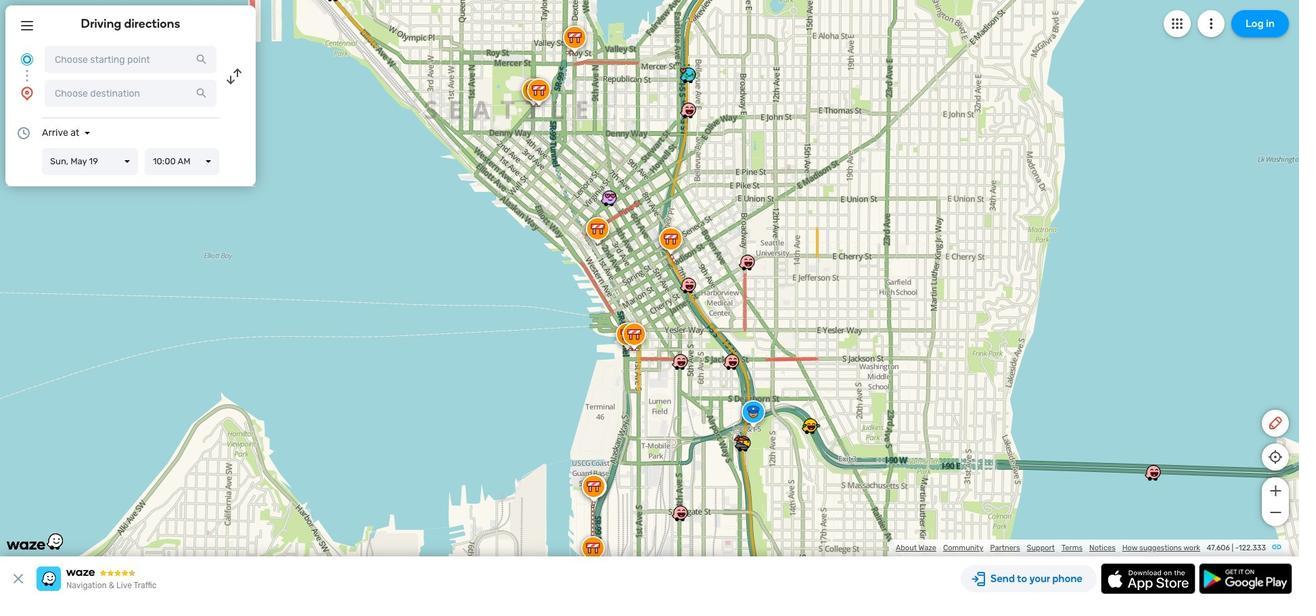 Task type: vqa. For each thing, say whether or not it's contained in the screenshot.
second list box from right
yes



Task type: describe. For each thing, give the bounding box(es) containing it.
2 list box from the left
[[145, 148, 219, 175]]

Choose destination text field
[[45, 80, 217, 107]]

location image
[[19, 85, 35, 102]]

x image
[[10, 571, 26, 587]]



Task type: locate. For each thing, give the bounding box(es) containing it.
1 list box from the left
[[42, 148, 138, 175]]

link image
[[1271, 542, 1282, 553]]

zoom in image
[[1267, 483, 1284, 499]]

current location image
[[19, 51, 35, 68]]

0 horizontal spatial list box
[[42, 148, 138, 175]]

Choose starting point text field
[[45, 46, 217, 73]]

clock image
[[16, 125, 32, 141]]

1 horizontal spatial list box
[[145, 148, 219, 175]]

zoom out image
[[1267, 505, 1284, 521]]

list box
[[42, 148, 138, 175], [145, 148, 219, 175]]

pencil image
[[1267, 415, 1284, 432]]



